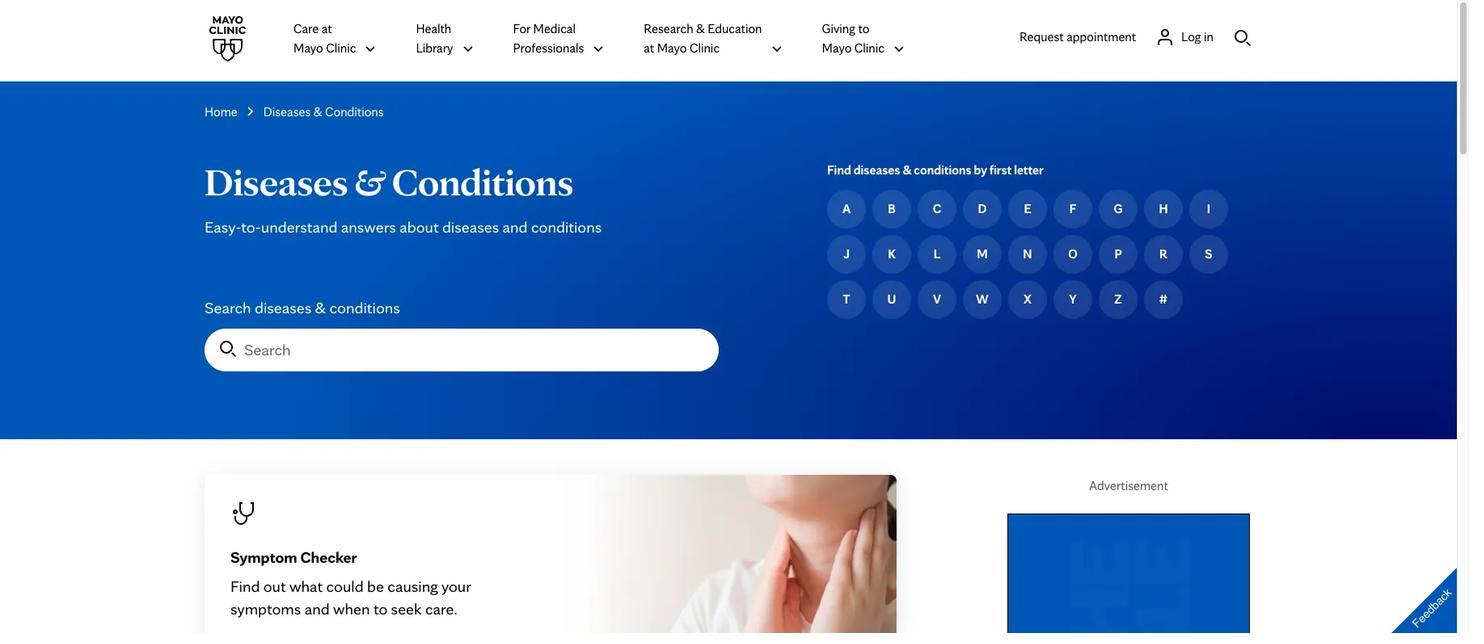 Task type: locate. For each thing, give the bounding box(es) containing it.
care.
[[425, 600, 458, 619]]

Y text field
[[1069, 290, 1077, 310]]

Request appointment text field
[[1020, 27, 1136, 46]]

3 mayo from the left
[[822, 40, 852, 56]]

and
[[503, 218, 528, 237], [305, 600, 330, 619]]

2 horizontal spatial clinic
[[855, 40, 885, 56]]

0 horizontal spatial conditions
[[329, 298, 400, 318]]

J text field
[[844, 245, 850, 264]]

to-
[[241, 218, 261, 237]]

diseases right home
[[263, 104, 311, 120]]

0 vertical spatial at
[[322, 21, 332, 36]]

advertisement region
[[1008, 515, 1250, 634]]

1 vertical spatial conditions
[[392, 158, 574, 205]]

P text field
[[1115, 245, 1122, 264]]

conditions down care at mayo clinic dropdown button
[[325, 104, 384, 120]]

1 horizontal spatial at
[[644, 40, 654, 56]]

education
[[708, 21, 762, 36]]

# text field
[[1159, 290, 1168, 310]]

find up a on the right top of page
[[827, 163, 851, 178]]

about
[[400, 218, 439, 237]]

2 horizontal spatial diseases
[[854, 163, 900, 178]]

N text field
[[1023, 245, 1032, 264]]

2 clinic from the left
[[690, 40, 720, 56]]

diseases & conditions up easy-to-understand answers about diseases and conditions
[[205, 158, 574, 205]]

when
[[333, 600, 370, 619]]

mayo inside care at mayo clinic
[[294, 40, 323, 56]]

search for search
[[244, 341, 291, 360]]

find for find out what could be causing your symptoms and when to seek care.
[[230, 577, 260, 597]]

C text field
[[933, 200, 942, 219]]

l link
[[918, 235, 957, 274]]

1 horizontal spatial mayo
[[657, 40, 687, 56]]

0 horizontal spatial diseases
[[255, 298, 312, 318]]

diseases & conditions down care at mayo clinic
[[263, 104, 384, 120]]

mayo for care at mayo clinic
[[294, 40, 323, 56]]

to
[[858, 21, 870, 36], [374, 600, 388, 619]]

request appointment link
[[1020, 27, 1136, 46]]

i link
[[1190, 190, 1228, 229]]

diseases up understand
[[205, 158, 348, 205]]

E text field
[[1024, 200, 1032, 219]]

0 vertical spatial diseases
[[854, 163, 900, 178]]

health library button
[[416, 19, 474, 59]]

request appointment
[[1020, 29, 1136, 44]]

1 vertical spatial conditions
[[531, 218, 602, 237]]

0 horizontal spatial find
[[230, 577, 260, 597]]

t
[[843, 292, 850, 307]]

G text field
[[1114, 200, 1123, 219]]

appointment
[[1067, 29, 1136, 44]]

1 vertical spatial to
[[374, 600, 388, 619]]

a link
[[827, 190, 866, 229]]

research
[[644, 21, 694, 36]]

g
[[1114, 201, 1123, 217]]

1 vertical spatial find
[[230, 577, 260, 597]]

m link
[[963, 235, 1002, 274]]

1 vertical spatial at
[[644, 40, 654, 56]]

symptoms
[[230, 600, 301, 619]]

0 horizontal spatial mayo
[[294, 40, 323, 56]]

find diseases & conditions by first letter
[[827, 163, 1044, 178]]

find left out
[[230, 577, 260, 597]]

in
[[1204, 29, 1214, 44]]

0 horizontal spatial clinic
[[326, 40, 356, 56]]

mayo
[[294, 40, 323, 56], [657, 40, 687, 56], [822, 40, 852, 56]]

conditions
[[325, 104, 384, 120], [392, 158, 574, 205]]

diseases
[[263, 104, 311, 120], [205, 158, 348, 205]]

0 horizontal spatial at
[[322, 21, 332, 36]]

for medical professionals
[[513, 21, 584, 56]]

0 horizontal spatial and
[[305, 600, 330, 619]]

what
[[289, 577, 323, 597]]

out
[[263, 577, 286, 597]]

p
[[1115, 247, 1122, 262]]

& inside research & education at mayo clinic
[[696, 21, 705, 36]]

1 mayo from the left
[[294, 40, 323, 56]]

o link
[[1054, 235, 1093, 274]]

0 vertical spatial find
[[827, 163, 851, 178]]

m
[[977, 247, 988, 262]]

0 vertical spatial conditions
[[914, 163, 972, 178]]

at right care
[[322, 21, 332, 36]]

0 vertical spatial conditions
[[325, 104, 384, 120]]

0 horizontal spatial to
[[374, 600, 388, 619]]

mayo down care
[[294, 40, 323, 56]]

s
[[1205, 247, 1213, 262]]

at
[[322, 21, 332, 36], [644, 40, 654, 56]]

D text field
[[978, 200, 987, 219]]

Z text field
[[1115, 290, 1122, 310]]

find
[[827, 163, 851, 178], [230, 577, 260, 597]]

2 vertical spatial conditions
[[329, 298, 400, 318]]

clinic for giving to mayo clinic
[[855, 40, 885, 56]]

2 horizontal spatial mayo
[[822, 40, 852, 56]]

n link
[[1008, 235, 1047, 274]]

to inside giving to mayo clinic
[[858, 21, 870, 36]]

1 horizontal spatial clinic
[[690, 40, 720, 56]]

2 vertical spatial diseases
[[255, 298, 312, 318]]

mayo inside giving to mayo clinic
[[822, 40, 852, 56]]

library
[[416, 40, 453, 56]]

be
[[367, 577, 384, 597]]

i
[[1207, 201, 1211, 217]]

S text field
[[1205, 245, 1213, 264]]

c
[[933, 201, 942, 217]]

k
[[888, 247, 896, 262]]

giving to mayo clinic button
[[822, 19, 906, 59]]

M text field
[[977, 245, 988, 264]]

1 horizontal spatial conditions
[[392, 158, 574, 205]]

1 horizontal spatial conditions
[[531, 218, 602, 237]]

research & education at mayo clinic button
[[644, 19, 783, 59]]

mayo down the giving
[[822, 40, 852, 56]]

2 horizontal spatial conditions
[[914, 163, 972, 178]]

1 vertical spatial and
[[305, 600, 330, 619]]

to inside the "find out what could be causing your symptoms and when to seek care."
[[374, 600, 388, 619]]

k link
[[873, 235, 911, 274]]

clinic inside research & education at mayo clinic
[[690, 40, 720, 56]]

at down research
[[644, 40, 654, 56]]

clinic inside giving to mayo clinic
[[855, 40, 885, 56]]

clinic inside care at mayo clinic
[[326, 40, 356, 56]]

j
[[844, 247, 850, 262]]

find inside the "find out what could be causing your symptoms and when to seek care."
[[230, 577, 260, 597]]

Log in text field
[[1182, 27, 1214, 46]]

diseases
[[854, 163, 900, 178], [442, 218, 499, 237], [255, 298, 312, 318]]

1 horizontal spatial diseases
[[442, 218, 499, 237]]

0 vertical spatial and
[[503, 218, 528, 237]]

for medical professionals button
[[513, 19, 605, 59]]

care
[[294, 21, 319, 36]]

seek
[[391, 600, 422, 619]]

by
[[974, 163, 987, 178]]

y
[[1069, 292, 1077, 307]]

1 vertical spatial search
[[244, 341, 291, 360]]

easy-to-understand answers about diseases and conditions
[[205, 218, 602, 237]]

find out what could be causing your symptoms and when to seek care.
[[230, 577, 471, 619]]

0 horizontal spatial conditions
[[325, 104, 384, 120]]

b
[[888, 201, 896, 217]]

to down be
[[374, 600, 388, 619]]

h link
[[1144, 190, 1183, 229]]

o
[[1068, 247, 1078, 262]]

1 horizontal spatial and
[[503, 218, 528, 237]]

1 horizontal spatial find
[[827, 163, 851, 178]]

0 vertical spatial search
[[205, 298, 251, 318]]

feedback
[[1410, 587, 1454, 631]]

0 vertical spatial to
[[858, 21, 870, 36]]

1 vertical spatial diseases
[[205, 158, 348, 205]]

answers
[[341, 218, 396, 237]]

O text field
[[1068, 245, 1078, 264]]

search
[[205, 298, 251, 318], [244, 341, 291, 360]]

2 mayo from the left
[[657, 40, 687, 56]]

r
[[1160, 247, 1168, 262]]

1 horizontal spatial to
[[858, 21, 870, 36]]

conditions up about at left
[[392, 158, 574, 205]]

mayo inside research & education at mayo clinic
[[657, 40, 687, 56]]

3 clinic from the left
[[855, 40, 885, 56]]

to right the giving
[[858, 21, 870, 36]]

# link
[[1144, 281, 1183, 319]]

1 clinic from the left
[[326, 40, 356, 56]]

A text field
[[843, 200, 851, 219]]

n
[[1023, 247, 1032, 262]]

W text field
[[976, 290, 989, 310]]

mayo down research
[[657, 40, 687, 56]]

at inside care at mayo clinic
[[322, 21, 332, 36]]



Task type: describe. For each thing, give the bounding box(es) containing it.
u
[[888, 292, 896, 307]]

r link
[[1144, 235, 1183, 274]]

clinic for care at mayo clinic
[[326, 40, 356, 56]]

research & education at mayo clinic
[[644, 21, 762, 56]]

f
[[1070, 201, 1077, 217]]

T text field
[[843, 290, 850, 310]]

d
[[978, 201, 987, 217]]

X text field
[[1024, 290, 1032, 310]]

care at mayo clinic
[[294, 21, 356, 56]]

request
[[1020, 29, 1064, 44]]

home link
[[205, 103, 238, 122]]

g link
[[1099, 190, 1138, 229]]

Search diseases & conditions text field
[[205, 330, 718, 371]]

log in
[[1182, 29, 1214, 44]]

diseases for find diseases & conditions by first letter
[[854, 163, 900, 178]]

#
[[1159, 292, 1168, 307]]

b link
[[873, 190, 911, 229]]

1 vertical spatial diseases
[[442, 218, 499, 237]]

causing
[[388, 577, 438, 597]]

diseases for search diseases & conditions
[[255, 298, 312, 318]]

giving
[[822, 21, 856, 36]]

for
[[513, 21, 531, 36]]

F text field
[[1070, 200, 1077, 219]]

y link
[[1054, 281, 1093, 319]]

e link
[[1008, 190, 1047, 229]]

t link
[[827, 281, 866, 319]]

z link
[[1099, 281, 1138, 319]]

your
[[441, 577, 471, 597]]

1 vertical spatial diseases & conditions
[[205, 158, 574, 205]]

h
[[1159, 201, 1168, 217]]

0 vertical spatial diseases
[[263, 104, 311, 120]]

search diseases & conditions
[[205, 298, 400, 318]]

understand
[[261, 218, 338, 237]]

and inside the "find out what could be causing your symptoms and when to seek care."
[[305, 600, 330, 619]]

c link
[[918, 190, 957, 229]]

giving to mayo clinic
[[822, 21, 885, 56]]

letter
[[1014, 163, 1044, 178]]

j link
[[827, 235, 866, 274]]

K text field
[[888, 245, 896, 264]]

l
[[934, 247, 941, 262]]

V text field
[[933, 290, 941, 310]]

d link
[[963, 190, 1002, 229]]

home
[[205, 104, 238, 120]]

easy-
[[205, 218, 241, 237]]

v link
[[918, 281, 957, 319]]

H text field
[[1159, 200, 1168, 219]]

mayo clinic home page image
[[205, 16, 250, 61]]

log
[[1182, 29, 1201, 44]]

symptom checker
[[230, 548, 357, 568]]

s link
[[1190, 235, 1228, 274]]

I text field
[[1207, 200, 1211, 219]]

feedback button
[[1378, 555, 1469, 634]]

0 vertical spatial diseases & conditions
[[263, 104, 384, 120]]

checker
[[300, 548, 357, 568]]

f link
[[1054, 190, 1093, 229]]

could
[[326, 577, 364, 597]]

professionals
[[513, 40, 584, 56]]

w link
[[963, 281, 1002, 319]]

p link
[[1099, 235, 1138, 274]]

R text field
[[1160, 245, 1168, 264]]

e
[[1024, 201, 1032, 217]]

conditions for search diseases & conditions
[[329, 298, 400, 318]]

conditions for find diseases & conditions by first letter
[[914, 163, 972, 178]]

w
[[976, 292, 989, 307]]

search for search diseases & conditions
[[205, 298, 251, 318]]

first
[[990, 163, 1012, 178]]

L text field
[[934, 245, 941, 264]]

B text field
[[888, 200, 896, 219]]

symptom
[[230, 548, 297, 568]]

log in link
[[1156, 27, 1214, 46]]

health
[[416, 21, 451, 36]]

care at mayo clinic button
[[294, 19, 377, 59]]

at inside research & education at mayo clinic
[[644, 40, 654, 56]]

x
[[1024, 292, 1032, 307]]

a
[[843, 201, 851, 217]]

U text field
[[888, 290, 896, 310]]

z
[[1115, 292, 1122, 307]]

medical
[[533, 21, 576, 36]]

health library
[[416, 21, 453, 56]]

x link
[[1008, 281, 1047, 319]]

u link
[[873, 281, 911, 319]]

find for find diseases & conditions by first letter
[[827, 163, 851, 178]]

advertisement
[[1089, 479, 1168, 494]]

mayo for giving to mayo clinic
[[822, 40, 852, 56]]



Task type: vqa. For each thing, say whether or not it's contained in the screenshot.
E Text Field
yes



